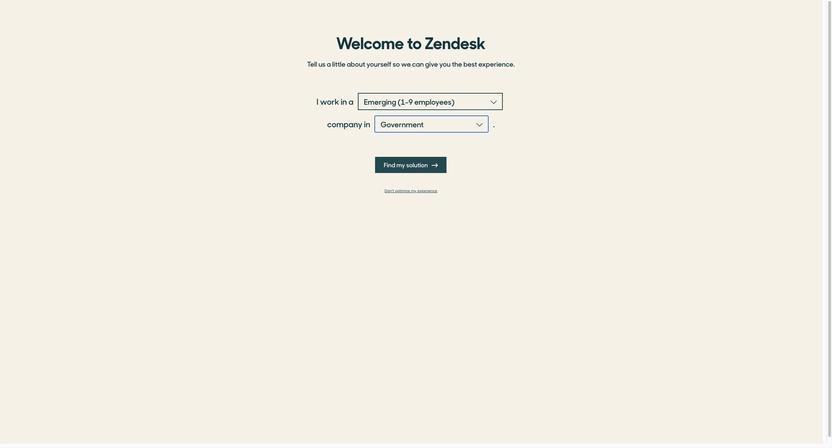 Task type: vqa. For each thing, say whether or not it's contained in the screenshot.
Required
no



Task type: describe. For each thing, give the bounding box(es) containing it.
find     my solution
[[384, 161, 430, 169]]

tell
[[307, 59, 317, 69]]

experience
[[418, 189, 438, 194]]

zendesk
[[425, 30, 486, 54]]

can
[[412, 59, 424, 69]]

.
[[494, 118, 495, 130]]

1 vertical spatial in
[[364, 118, 371, 130]]

company in
[[327, 118, 371, 130]]

tell us a little about yourself so we can give you the best experience.
[[307, 59, 515, 69]]

optimize
[[395, 189, 410, 194]]

solution
[[407, 161, 428, 169]]

don't optimize my experience link
[[303, 189, 519, 194]]

find     my solution button
[[375, 157, 447, 173]]

best
[[464, 59, 478, 69]]

about
[[347, 59, 366, 69]]



Task type: locate. For each thing, give the bounding box(es) containing it.
find
[[384, 161, 396, 169]]

give
[[426, 59, 438, 69]]

in right company
[[364, 118, 371, 130]]

company
[[327, 118, 363, 130]]

arrow right image
[[432, 163, 438, 169]]

in right work
[[341, 96, 347, 107]]

0 horizontal spatial in
[[341, 96, 347, 107]]

a right work
[[349, 96, 354, 107]]

to
[[407, 30, 422, 54]]

a
[[327, 59, 331, 69], [349, 96, 354, 107]]

little
[[333, 59, 346, 69]]

my inside "button"
[[397, 161, 406, 169]]

my right "find"
[[397, 161, 406, 169]]

experience.
[[479, 59, 515, 69]]

i
[[317, 96, 319, 107]]

1 vertical spatial a
[[349, 96, 354, 107]]

my
[[397, 161, 406, 169], [412, 189, 417, 194]]

so
[[393, 59, 400, 69]]

0 horizontal spatial my
[[397, 161, 406, 169]]

a right us
[[327, 59, 331, 69]]

don't optimize my experience
[[385, 189, 438, 194]]

the
[[452, 59, 463, 69]]

my right optimize
[[412, 189, 417, 194]]

0 vertical spatial a
[[327, 59, 331, 69]]

welcome to zendesk
[[337, 30, 486, 54]]

in
[[341, 96, 347, 107], [364, 118, 371, 130]]

work
[[320, 96, 339, 107]]

you
[[440, 59, 451, 69]]

1 vertical spatial my
[[412, 189, 417, 194]]

i work in a
[[317, 96, 354, 107]]

we
[[402, 59, 411, 69]]

0 vertical spatial my
[[397, 161, 406, 169]]

welcome
[[337, 30, 404, 54]]

0 vertical spatial in
[[341, 96, 347, 107]]

0 horizontal spatial a
[[327, 59, 331, 69]]

yourself
[[367, 59, 392, 69]]

1 horizontal spatial my
[[412, 189, 417, 194]]

don't
[[385, 189, 394, 194]]

us
[[319, 59, 326, 69]]

1 horizontal spatial a
[[349, 96, 354, 107]]

1 horizontal spatial in
[[364, 118, 371, 130]]



